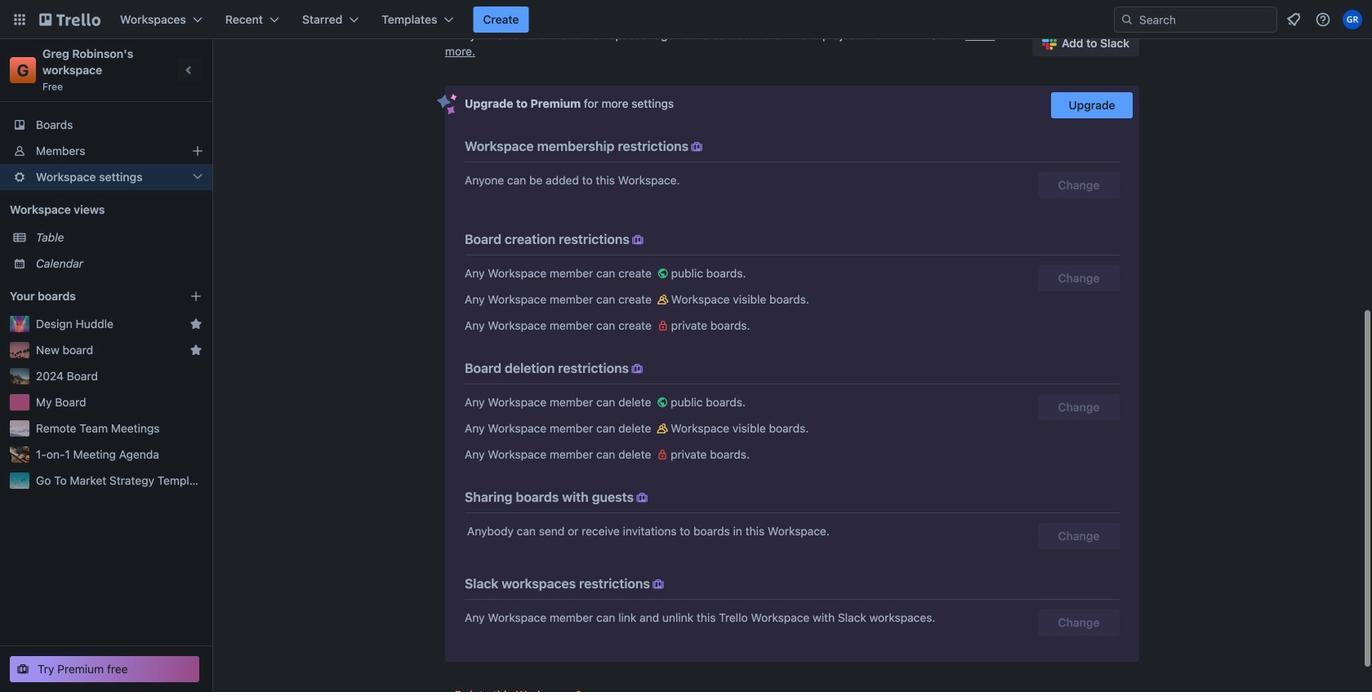 Task type: describe. For each thing, give the bounding box(es) containing it.
your boards with 7 items element
[[10, 287, 165, 306]]

open information menu image
[[1315, 11, 1331, 28]]

back to home image
[[39, 7, 100, 33]]

Search field
[[1114, 7, 1277, 33]]

1 starred icon image from the top
[[189, 318, 203, 331]]

2 starred icon image from the top
[[189, 344, 203, 357]]

greg robinson (gregrobinson96) image
[[1343, 10, 1362, 29]]



Task type: vqa. For each thing, say whether or not it's contained in the screenshot.
the home "IMAGE"
no



Task type: locate. For each thing, give the bounding box(es) containing it.
0 notifications image
[[1284, 10, 1304, 29]]

0 vertical spatial starred icon image
[[189, 318, 203, 331]]

add board image
[[189, 290, 203, 303]]

primary element
[[0, 0, 1372, 39]]

sm image
[[689, 139, 705, 155], [630, 232, 646, 248], [655, 318, 671, 334], [654, 447, 671, 463], [634, 490, 650, 506]]

search image
[[1121, 13, 1134, 26]]

workspace navigation collapse icon image
[[178, 59, 201, 82]]

starred icon image
[[189, 318, 203, 331], [189, 344, 203, 357]]

sparkle image
[[437, 94, 457, 115]]

sm image
[[655, 265, 671, 282], [655, 292, 671, 308], [629, 361, 645, 377], [654, 394, 671, 411], [654, 421, 671, 437], [650, 577, 666, 593]]

1 vertical spatial starred icon image
[[189, 344, 203, 357]]



